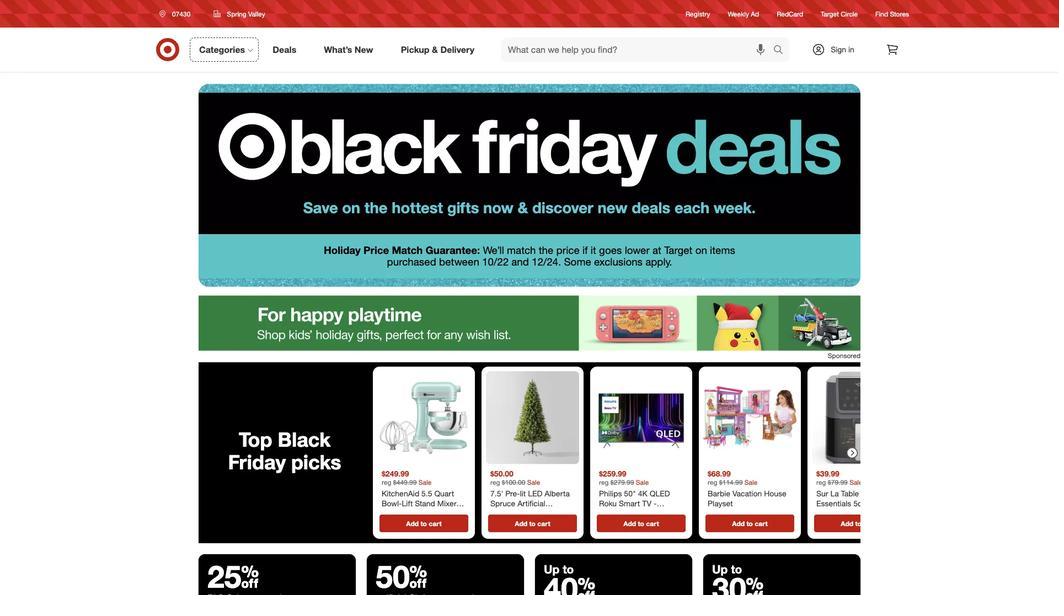 Task type: locate. For each thing, give the bounding box(es) containing it.
exclusions
[[594, 256, 643, 268]]

0 horizontal spatial up
[[544, 563, 560, 577]]

the left hottest
[[365, 198, 388, 217]]

to for $249.99
[[421, 520, 427, 528]]

0 horizontal spatial up to
[[544, 563, 574, 577]]

spring
[[227, 10, 246, 18]]

the
[[365, 198, 388, 217], [539, 244, 554, 257]]

12/24.
[[532, 256, 561, 268]]

2 up to from the left
[[712, 563, 742, 577]]

What can we help you find? suggestions appear below search field
[[502, 38, 776, 62]]

5 add to cart button from the left
[[814, 515, 903, 533]]

goes
[[599, 244, 622, 257]]

add to cart button down "stand"
[[380, 515, 468, 533]]

advertisement region
[[199, 296, 861, 351]]

5 add from the left
[[841, 520, 854, 528]]

- left ice
[[409, 509, 412, 518]]

the inside we'll match the price if it goes lower at target on items purchased between 10/22 and 12/24. some exclusions apply.
[[539, 244, 554, 257]]

- right mixer
[[459, 499, 462, 509]]

sale right $279.99
[[636, 479, 649, 487]]

5 reg from the left
[[817, 479, 826, 487]]

cart down "stand"
[[429, 520, 442, 528]]

add to cart
[[406, 520, 442, 528], [515, 520, 550, 528], [624, 520, 659, 528], [732, 520, 768, 528], [841, 520, 877, 528]]

cart down air in the bottom of the page
[[864, 520, 877, 528]]

1 vertical spatial on
[[696, 244, 707, 257]]

sale inside $259.99 reg $279.99 sale
[[636, 479, 649, 487]]

2 add to cart button from the left
[[488, 515, 577, 533]]

& right "pickup"
[[432, 44, 438, 55]]

cart down vacation
[[755, 520, 768, 528]]

7.5' pre-lit led alberta spruce artificial christmas tree warm white lights - wondershop™ image
[[486, 372, 579, 465]]

add to cart down ice
[[406, 520, 442, 528]]

2 add from the left
[[515, 520, 528, 528]]

add to cart button down $279.99
[[597, 515, 686, 533]]

on inside we'll match the price if it goes lower at target on items purchased between 10/22 and 12/24. some exclusions apply.
[[696, 244, 707, 257]]

on
[[342, 198, 360, 217], [696, 244, 707, 257]]

&
[[432, 44, 438, 55], [518, 198, 528, 217]]

reg for $259.99
[[599, 479, 609, 487]]

add to cart button for $249.99
[[380, 515, 468, 533]]

4 add from the left
[[732, 520, 745, 528]]

on left items
[[696, 244, 707, 257]]

4 sale from the left
[[745, 479, 758, 487]]

1 horizontal spatial -
[[459, 499, 462, 509]]

gifts
[[447, 198, 479, 217]]

5 add to cart from the left
[[841, 520, 877, 528]]

target right at
[[664, 244, 693, 257]]

1 vertical spatial &
[[518, 198, 528, 217]]

1 up from the left
[[544, 563, 560, 577]]

cart for $259.99
[[646, 520, 659, 528]]

sale up vacation
[[745, 479, 758, 487]]

now
[[483, 198, 514, 217]]

add down playset
[[732, 520, 745, 528]]

1 horizontal spatial up to
[[712, 563, 742, 577]]

1 horizontal spatial the
[[539, 244, 554, 257]]

target
[[821, 10, 839, 18], [664, 244, 693, 257]]

0 vertical spatial the
[[365, 198, 388, 217]]

sale up the table at the bottom right of the page
[[850, 479, 863, 487]]

kitchenaid 5.5 quart bowl-lift stand mixer - ksm55 - ice image
[[377, 372, 471, 465]]

add to cart button down vacation
[[706, 515, 795, 533]]

quart
[[434, 489, 454, 499]]

3 add to cart from the left
[[624, 520, 659, 528]]

2 reg from the left
[[491, 479, 500, 487]]

deals
[[273, 44, 296, 55]]

add to cart down $100.00
[[515, 520, 550, 528]]

cart down $259.99 reg $279.99 sale
[[646, 520, 659, 528]]

reg inside $39.99 reg $79.99 sale sur la table kitchen essentials 5qt air fryer
[[817, 479, 826, 487]]

reg
[[382, 479, 391, 487], [491, 479, 500, 487], [599, 479, 609, 487], [708, 479, 718, 487], [817, 479, 826, 487]]

1 reg from the left
[[382, 479, 391, 487]]

barbie
[[708, 489, 731, 499]]

ice
[[414, 509, 425, 518]]

each
[[675, 198, 710, 217]]

sale inside $50.00 reg $100.00 sale
[[527, 479, 540, 487]]

1 sale from the left
[[419, 479, 432, 487]]

add down the essentials
[[841, 520, 854, 528]]

add to cart down $279.99
[[624, 520, 659, 528]]

add to cart button
[[380, 515, 468, 533], [488, 515, 577, 533], [597, 515, 686, 533], [706, 515, 795, 533], [814, 515, 903, 533]]

add to cart button down $100.00
[[488, 515, 577, 533]]

kitchenaid
[[382, 489, 419, 499]]

sale right $100.00
[[527, 479, 540, 487]]

find
[[876, 10, 888, 18]]

2 sale from the left
[[527, 479, 540, 487]]

search button
[[769, 38, 795, 64]]

save on the hottest gifts now & discover new deals each week. link
[[199, 72, 861, 234]]

add down $279.99
[[624, 520, 636, 528]]

reg for $249.99
[[382, 479, 391, 487]]

at
[[653, 244, 662, 257]]

4 add to cart from the left
[[732, 520, 768, 528]]

add down ice
[[406, 520, 419, 528]]

find stores
[[876, 10, 909, 18]]

1 add to cart button from the left
[[380, 515, 468, 533]]

up to link
[[535, 555, 692, 596], [703, 555, 861, 596]]

0 vertical spatial target
[[821, 10, 839, 18]]

picks
[[291, 450, 341, 475]]

1 cart from the left
[[429, 520, 442, 528]]

add down $100.00
[[515, 520, 528, 528]]

playset
[[708, 499, 733, 509]]

add to cart down 5qt
[[841, 520, 877, 528]]

0 horizontal spatial on
[[342, 198, 360, 217]]

add
[[406, 520, 419, 528], [515, 520, 528, 528], [624, 520, 636, 528], [732, 520, 745, 528], [841, 520, 854, 528]]

reg for $39.99
[[817, 479, 826, 487]]

2 up from the left
[[712, 563, 728, 577]]

0 vertical spatial &
[[432, 44, 438, 55]]

sale for $68.99
[[745, 479, 758, 487]]

4 add to cart button from the left
[[706, 515, 795, 533]]

friday
[[228, 450, 286, 475]]

top
[[239, 428, 272, 452]]

add for $39.99
[[841, 520, 854, 528]]

3 cart from the left
[[646, 520, 659, 528]]

circle
[[841, 10, 858, 18]]

valley
[[248, 10, 265, 18]]

cart for $50.00
[[538, 520, 550, 528]]

lift
[[402, 499, 413, 509]]

reg inside $50.00 reg $100.00 sale
[[491, 479, 500, 487]]

$114.99
[[719, 479, 743, 487]]

sur
[[817, 489, 828, 499]]

target left circle
[[821, 10, 839, 18]]

up for 1st up to link
[[544, 563, 560, 577]]

reg inside $249.99 reg $449.99 sale kitchenaid 5.5 quart bowl-lift stand mixer - ksm55 - ice
[[382, 479, 391, 487]]

up to
[[544, 563, 574, 577], [712, 563, 742, 577]]

the for on
[[365, 198, 388, 217]]

guarantee:
[[426, 244, 480, 257]]

reg up sur
[[817, 479, 826, 487]]

philips 50" 4k qled roku smart tv - 50pul7973/f7 - special purchase image
[[595, 372, 688, 465]]

1 add to cart from the left
[[406, 520, 442, 528]]

4 reg from the left
[[708, 479, 718, 487]]

3 reg from the left
[[599, 479, 609, 487]]

3 add from the left
[[624, 520, 636, 528]]

add to cart for $50.00
[[515, 520, 550, 528]]

the left price
[[539, 244, 554, 257]]

we'll match the price if it goes lower at target on items purchased between 10/22 and 12/24. some exclusions apply.
[[387, 244, 735, 268]]

stand
[[415, 499, 435, 509]]

5 sale from the left
[[850, 479, 863, 487]]

5 cart from the left
[[864, 520, 877, 528]]

2 up to link from the left
[[703, 555, 861, 596]]

1 horizontal spatial up to link
[[703, 555, 861, 596]]

sale
[[419, 479, 432, 487], [527, 479, 540, 487], [636, 479, 649, 487], [745, 479, 758, 487], [850, 479, 863, 487]]

essentials
[[817, 499, 852, 509]]

add to cart for $249.99
[[406, 520, 442, 528]]

price
[[556, 244, 580, 257]]

$249.99
[[382, 469, 409, 479]]

on right "save"
[[342, 198, 360, 217]]

new
[[598, 198, 628, 217]]

2 cart from the left
[[538, 520, 550, 528]]

reg up kitchenaid
[[382, 479, 391, 487]]

0 vertical spatial on
[[342, 198, 360, 217]]

reg left $100.00
[[491, 479, 500, 487]]

sign in link
[[803, 38, 872, 62]]

holiday price match guarantee:
[[324, 244, 480, 257]]

up for 1st up to link from right
[[712, 563, 728, 577]]

registry
[[686, 10, 710, 18]]

1 vertical spatial the
[[539, 244, 554, 257]]

add to cart button for $68.99
[[706, 515, 795, 533]]

sale up '5.5'
[[419, 479, 432, 487]]

sale for $259.99
[[636, 479, 649, 487]]

match
[[507, 244, 536, 257]]

lower
[[625, 244, 650, 257]]

to for $50.00
[[529, 520, 536, 528]]

1 horizontal spatial on
[[696, 244, 707, 257]]

purchased
[[387, 256, 436, 268]]

3 sale from the left
[[636, 479, 649, 487]]

4 cart from the left
[[755, 520, 768, 528]]

$259.99 reg $279.99 sale
[[599, 469, 649, 487]]

sale inside $68.99 reg $114.99 sale barbie vacation house playset
[[745, 479, 758, 487]]

cart
[[429, 520, 442, 528], [538, 520, 550, 528], [646, 520, 659, 528], [755, 520, 768, 528], [864, 520, 877, 528]]

0 horizontal spatial target
[[664, 244, 693, 257]]

1 horizontal spatial &
[[518, 198, 528, 217]]

$39.99 reg $79.99 sale sur la table kitchen essentials 5qt air fryer
[[817, 469, 896, 509]]

add to cart button down 5qt
[[814, 515, 903, 533]]

reg left $279.99
[[599, 479, 609, 487]]

reg inside $259.99 reg $279.99 sale
[[599, 479, 609, 487]]

3 add to cart button from the left
[[597, 515, 686, 533]]

1 vertical spatial target
[[664, 244, 693, 257]]

cart down $50.00 reg $100.00 sale
[[538, 520, 550, 528]]

reg inside $68.99 reg $114.99 sale barbie vacation house playset
[[708, 479, 718, 487]]

0 horizontal spatial the
[[365, 198, 388, 217]]

1 horizontal spatial target
[[821, 10, 839, 18]]

0 horizontal spatial up to link
[[535, 555, 692, 596]]

black
[[278, 428, 331, 452]]

cart for $68.99
[[755, 520, 768, 528]]

reg up barbie
[[708, 479, 718, 487]]

registry link
[[686, 9, 710, 19]]

sale inside $249.99 reg $449.99 sale kitchenaid 5.5 quart bowl-lift stand mixer - ksm55 - ice
[[419, 479, 432, 487]]

add to cart down vacation
[[732, 520, 768, 528]]

1 up to from the left
[[544, 563, 574, 577]]

2 add to cart from the left
[[515, 520, 550, 528]]

match
[[392, 244, 423, 257]]

to for $68.99
[[747, 520, 753, 528]]

target black friday deals image
[[199, 72, 861, 234]]

1 add from the left
[[406, 520, 419, 528]]

reg for $50.00
[[491, 479, 500, 487]]

sale inside $39.99 reg $79.99 sale sur la table kitchen essentials 5qt air fryer
[[850, 479, 863, 487]]

& right now
[[518, 198, 528, 217]]

0 horizontal spatial &
[[432, 44, 438, 55]]

$100.00
[[502, 479, 526, 487]]

1 horizontal spatial up
[[712, 563, 728, 577]]



Task type: vqa. For each thing, say whether or not it's contained in the screenshot.
'Image of Play-Doh Sparkle Compound Collection'
no



Task type: describe. For each thing, give the bounding box(es) containing it.
$79.99
[[828, 479, 848, 487]]

items
[[710, 244, 735, 257]]

add for $50.00
[[515, 520, 528, 528]]

add to cart button for $39.99
[[814, 515, 903, 533]]

$39.99
[[817, 469, 840, 479]]

1 up to link from the left
[[535, 555, 692, 596]]

sale for $39.99
[[850, 479, 863, 487]]

week.
[[714, 198, 756, 217]]

pickup & delivery
[[401, 44, 475, 55]]

10/22
[[482, 256, 509, 268]]

5qt
[[854, 499, 865, 509]]

to for $39.99
[[855, 520, 862, 528]]

0 horizontal spatial -
[[409, 509, 412, 518]]

and
[[512, 256, 529, 268]]

add to cart button for $50.00
[[488, 515, 577, 533]]

barbie vacation house playset image
[[703, 372, 797, 465]]

redcard link
[[777, 9, 803, 19]]

save on the hottest gifts now & discover new deals each week.
[[303, 198, 756, 217]]

sale for $50.00
[[527, 479, 540, 487]]

table
[[841, 489, 859, 499]]

pickup & delivery link
[[392, 38, 488, 62]]

price
[[364, 244, 389, 257]]

sign
[[831, 45, 846, 54]]

find stores link
[[876, 9, 909, 19]]

apply.
[[646, 256, 672, 268]]

what's new
[[324, 44, 373, 55]]

cart for $39.99
[[864, 520, 877, 528]]

it
[[591, 244, 596, 257]]

discover
[[532, 198, 594, 217]]

weekly ad
[[728, 10, 759, 18]]

carousel region
[[199, 363, 910, 555]]

sur la table kitchen essentials 5qt air fryer image
[[812, 372, 905, 465]]

add to cart button for $259.99
[[597, 515, 686, 533]]

what's
[[324, 44, 352, 55]]

target circle link
[[821, 9, 858, 19]]

$68.99
[[708, 469, 731, 479]]

$50.00 reg $100.00 sale
[[491, 469, 540, 487]]

5.5
[[422, 489, 432, 499]]

ad
[[751, 10, 759, 18]]

holiday
[[324, 244, 361, 257]]

$50.00
[[491, 469, 514, 479]]

spring valley
[[227, 10, 265, 18]]

fryer
[[879, 499, 896, 509]]

weekly
[[728, 10, 749, 18]]

add for $68.99
[[732, 520, 745, 528]]

new
[[355, 44, 373, 55]]

search
[[769, 45, 795, 56]]

sale for $249.99
[[419, 479, 432, 487]]

$449.99
[[393, 479, 417, 487]]

stores
[[890, 10, 909, 18]]

add to cart for $39.99
[[841, 520, 877, 528]]

categories link
[[190, 38, 259, 62]]

spring valley button
[[207, 4, 272, 24]]

add for $249.99
[[406, 520, 419, 528]]

deals
[[632, 198, 671, 217]]

reg for $68.99
[[708, 479, 718, 487]]

mixer
[[437, 499, 457, 509]]

la
[[831, 489, 839, 499]]

weekly ad link
[[728, 9, 759, 19]]

ksm55
[[382, 509, 407, 518]]

vacation
[[733, 489, 762, 499]]

add to cart for $68.99
[[732, 520, 768, 528]]

what's new link
[[315, 38, 387, 62]]

some
[[564, 256, 591, 268]]

bowl-
[[382, 499, 402, 509]]

$259.99
[[599, 469, 627, 479]]

between
[[439, 256, 479, 268]]

categories
[[199, 44, 245, 55]]

07430 button
[[152, 4, 202, 24]]

house
[[764, 489, 787, 499]]

07430
[[172, 10, 191, 18]]

we'll
[[483, 244, 504, 257]]

$68.99 reg $114.99 sale barbie vacation house playset
[[708, 469, 787, 509]]

add for $259.99
[[624, 520, 636, 528]]

top black friday picks
[[228, 428, 341, 475]]

target circle
[[821, 10, 858, 18]]

add to cart for $259.99
[[624, 520, 659, 528]]

to for $259.99
[[638, 520, 644, 528]]

cart for $249.99
[[429, 520, 442, 528]]

hottest
[[392, 198, 443, 217]]

$249.99 reg $449.99 sale kitchenaid 5.5 quart bowl-lift stand mixer - ksm55 - ice
[[382, 469, 462, 518]]

in
[[849, 45, 855, 54]]

sign in
[[831, 45, 855, 54]]

if
[[583, 244, 588, 257]]

redcard
[[777, 10, 803, 18]]

pickup
[[401, 44, 430, 55]]

air
[[867, 499, 876, 509]]

sponsored
[[828, 352, 861, 360]]

$279.99
[[611, 479, 634, 487]]

target inside we'll match the price if it goes lower at target on items purchased between 10/22 and 12/24. some exclusions apply.
[[664, 244, 693, 257]]

save
[[303, 198, 338, 217]]

the for match
[[539, 244, 554, 257]]



